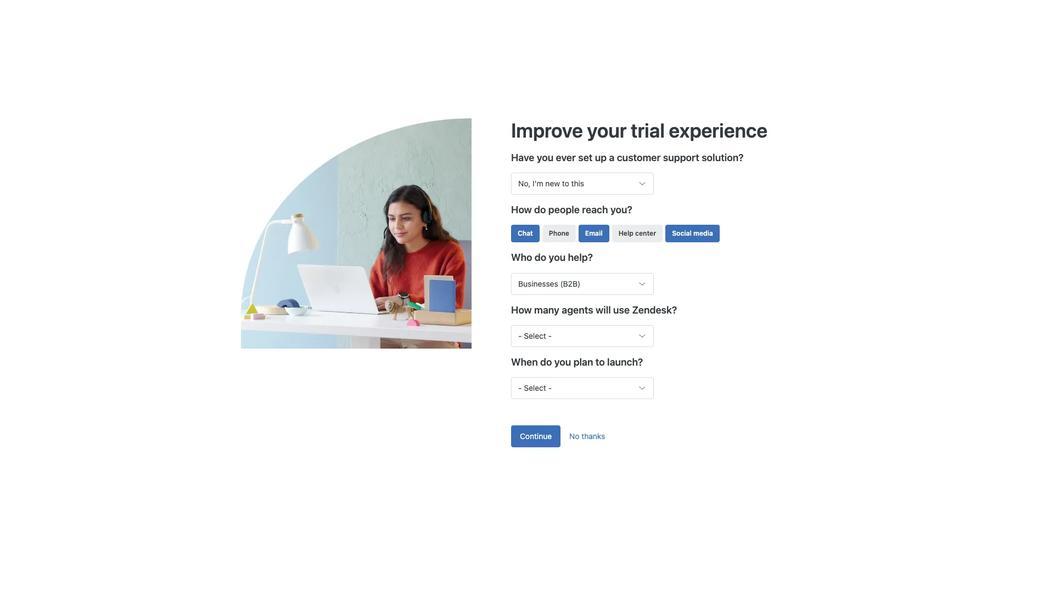 Task type: locate. For each thing, give the bounding box(es) containing it.
who
[[511, 252, 532, 264]]

select
[[524, 331, 546, 341], [524, 384, 546, 393]]

1 vertical spatial how
[[511, 304, 532, 316]]

2 select from the top
[[524, 384, 546, 393]]

how left many
[[511, 304, 532, 316]]

to
[[562, 179, 569, 188], [596, 357, 605, 368]]

phone
[[549, 230, 569, 238]]

will
[[596, 304, 611, 316]]

agents
[[562, 304, 593, 316]]

select down when
[[524, 384, 546, 393]]

- select - button
[[511, 325, 654, 347], [511, 378, 654, 400]]

trial
[[631, 119, 665, 142]]

to left this
[[562, 179, 569, 188]]

support
[[663, 152, 699, 164]]

1 vertical spatial you
[[549, 252, 566, 264]]

1 vertical spatial do
[[535, 252, 546, 264]]

- down when do you plan to launch?
[[548, 384, 552, 393]]

launch?
[[607, 357, 643, 368]]

help
[[619, 230, 634, 238]]

0 vertical spatial select
[[524, 331, 546, 341]]

2 vertical spatial do
[[540, 357, 552, 368]]

0 vertical spatial - select -
[[518, 331, 552, 341]]

you left ever
[[537, 152, 554, 164]]

many
[[534, 304, 559, 316]]

no,
[[518, 179, 531, 188]]

how for how many agents will use zendesk?
[[511, 304, 532, 316]]

0 horizontal spatial to
[[562, 179, 569, 188]]

to right the plan
[[596, 357, 605, 368]]

2 - select - from the top
[[518, 384, 552, 393]]

email button
[[579, 225, 609, 243]]

customer service agent wearing a headset and sitting at a desk as balloons float through the air in celebration. image
[[241, 119, 511, 349]]

set
[[578, 152, 593, 164]]

do
[[534, 204, 546, 216], [535, 252, 546, 264], [540, 357, 552, 368]]

2 how from the top
[[511, 304, 532, 316]]

this
[[571, 179, 584, 188]]

social media
[[672, 230, 713, 238]]

how up chat
[[511, 204, 532, 216]]

no
[[569, 432, 580, 441]]

0 vertical spatial - select - button
[[511, 325, 654, 347]]

email
[[585, 230, 603, 238]]

ever
[[556, 152, 576, 164]]

- down many
[[548, 331, 552, 341]]

experience
[[669, 119, 768, 142]]

- select - button down the plan
[[511, 378, 654, 400]]

1 how from the top
[[511, 204, 532, 216]]

you for who
[[549, 252, 566, 264]]

-
[[518, 331, 522, 341], [548, 331, 552, 341], [518, 384, 522, 393], [548, 384, 552, 393]]

1 vertical spatial select
[[524, 384, 546, 393]]

you left the plan
[[554, 357, 571, 368]]

businesses (b2b) button
[[511, 273, 654, 295]]

2 - select - button from the top
[[511, 378, 654, 400]]

1 - select - button from the top
[[511, 325, 654, 347]]

have you ever set up a customer support solution?
[[511, 152, 744, 164]]

do right who
[[535, 252, 546, 264]]

0 vertical spatial do
[[534, 204, 546, 216]]

social media button
[[666, 225, 720, 243]]

how
[[511, 204, 532, 216], [511, 304, 532, 316]]

improve
[[511, 119, 583, 142]]

you left 'help?'
[[549, 252, 566, 264]]

2 vertical spatial you
[[554, 357, 571, 368]]

people
[[548, 204, 580, 216]]

1 vertical spatial - select - button
[[511, 378, 654, 400]]

how for how do people reach you?
[[511, 204, 532, 216]]

1 select from the top
[[524, 331, 546, 341]]

- select - up when
[[518, 331, 552, 341]]

solution?
[[702, 152, 744, 164]]

do left people
[[534, 204, 546, 216]]

when do you plan to launch?
[[511, 357, 643, 368]]

1 vertical spatial - select -
[[518, 384, 552, 393]]

0 vertical spatial to
[[562, 179, 569, 188]]

1 horizontal spatial to
[[596, 357, 605, 368]]

- up when
[[518, 331, 522, 341]]

- select -
[[518, 331, 552, 341], [518, 384, 552, 393]]

help center
[[619, 230, 656, 238]]

select up when
[[524, 331, 546, 341]]

1 - select - from the top
[[518, 331, 552, 341]]

- select - for 1st - select - popup button from the bottom of the page
[[518, 384, 552, 393]]

improve your trial experience
[[511, 119, 768, 142]]

you
[[537, 152, 554, 164], [549, 252, 566, 264], [554, 357, 571, 368]]

phone button
[[542, 225, 576, 243]]

- select - down when
[[518, 384, 552, 393]]

center
[[635, 230, 656, 238]]

do for when
[[540, 357, 552, 368]]

0 vertical spatial how
[[511, 204, 532, 216]]

social
[[672, 230, 692, 238]]

- select - button up the plan
[[511, 325, 654, 347]]

do right when
[[540, 357, 552, 368]]

chat button
[[511, 225, 540, 243]]

no, i'm new to this
[[518, 179, 584, 188]]

customer
[[617, 152, 661, 164]]



Task type: describe. For each thing, give the bounding box(es) containing it.
continue
[[520, 432, 552, 441]]

you for when
[[554, 357, 571, 368]]

use
[[613, 304, 630, 316]]

1 vertical spatial to
[[596, 357, 605, 368]]

- select - for first - select - popup button
[[518, 331, 552, 341]]

your
[[587, 119, 627, 142]]

reach
[[582, 204, 608, 216]]

0 vertical spatial you
[[537, 152, 554, 164]]

have
[[511, 152, 534, 164]]

help?
[[568, 252, 593, 264]]

i'm
[[533, 179, 543, 188]]

chat
[[518, 230, 533, 238]]

you?
[[610, 204, 632, 216]]

new
[[545, 179, 560, 188]]

how many agents will use zendesk?
[[511, 304, 677, 316]]

do for who
[[535, 252, 546, 264]]

(b2b)
[[560, 279, 580, 289]]

zendesk?
[[632, 304, 677, 316]]

to inside popup button
[[562, 179, 569, 188]]

a
[[609, 152, 615, 164]]

businesses
[[518, 279, 558, 289]]

businesses (b2b)
[[518, 279, 580, 289]]

no, i'm new to this button
[[511, 173, 654, 195]]

no thanks button
[[561, 426, 614, 448]]

do for how
[[534, 204, 546, 216]]

how do people reach you?
[[511, 204, 632, 216]]

- down when
[[518, 384, 522, 393]]

who do you help?
[[511, 252, 593, 264]]

continue button
[[511, 426, 561, 448]]

when
[[511, 357, 538, 368]]

no thanks
[[569, 432, 605, 441]]

help center button
[[612, 225, 663, 243]]

plan
[[574, 357, 593, 368]]

media
[[693, 230, 713, 238]]

up
[[595, 152, 607, 164]]

thanks
[[582, 432, 605, 441]]



Task type: vqa. For each thing, say whether or not it's contained in the screenshot.
first '1'
no



